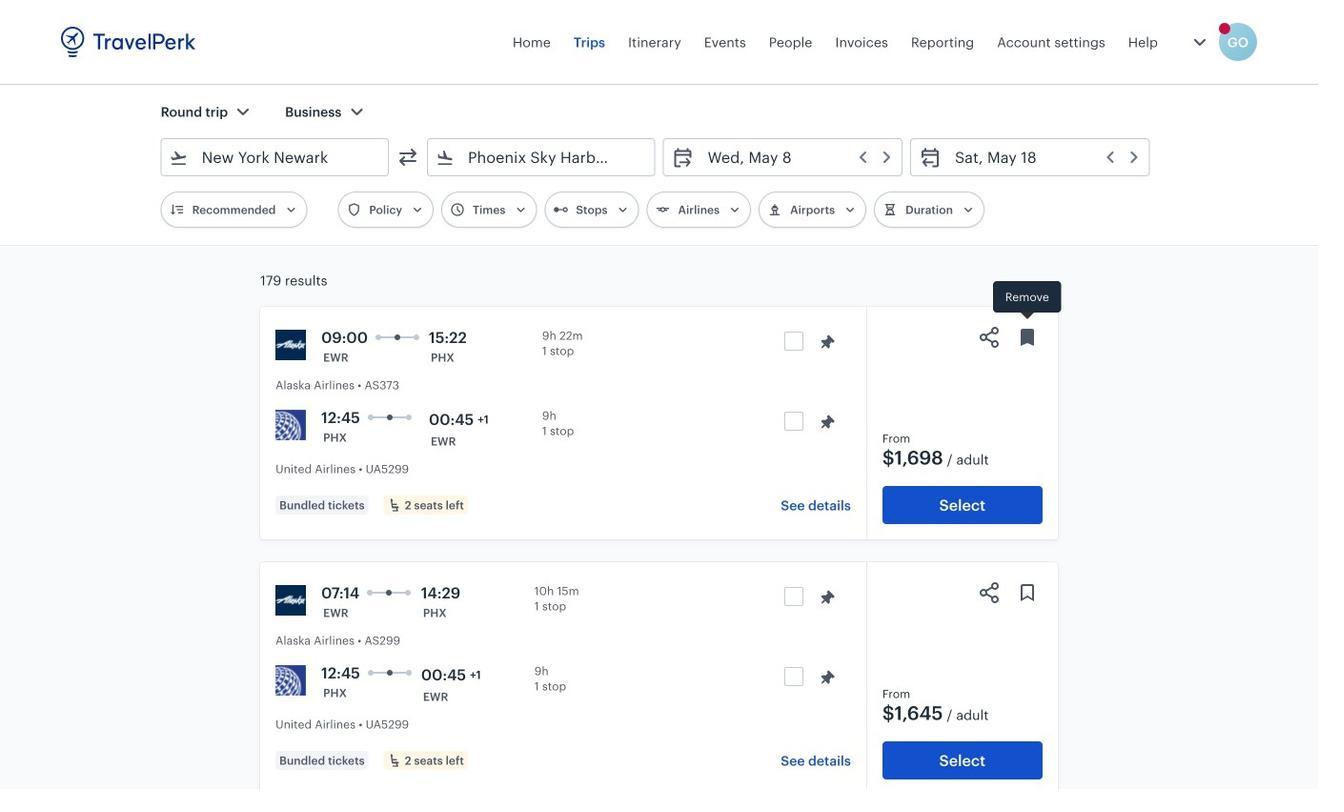 Task type: vqa. For each thing, say whether or not it's contained in the screenshot.
"Choose Saturday, April 6, 2024 as your check-out date. It's available." "icon"
no



Task type: describe. For each thing, give the bounding box(es) containing it.
alaska airlines image
[[276, 330, 306, 360]]

To search field
[[455, 142, 630, 173]]

Depart field
[[695, 142, 894, 173]]

From search field
[[188, 142, 363, 173]]

alaska airlines image
[[276, 585, 306, 616]]



Task type: locate. For each thing, give the bounding box(es) containing it.
1 united airlines image from the top
[[276, 410, 306, 441]]

united airlines image down alaska airlines icon
[[276, 410, 306, 441]]

1 vertical spatial united airlines image
[[276, 666, 306, 696]]

Return field
[[942, 142, 1142, 173]]

united airlines image for alaska airlines image
[[276, 666, 306, 696]]

tooltip
[[994, 281, 1062, 322]]

0 vertical spatial united airlines image
[[276, 410, 306, 441]]

united airlines image down alaska airlines image
[[276, 666, 306, 696]]

united airlines image
[[276, 410, 306, 441], [276, 666, 306, 696]]

2 united airlines image from the top
[[276, 666, 306, 696]]

united airlines image for alaska airlines icon
[[276, 410, 306, 441]]



